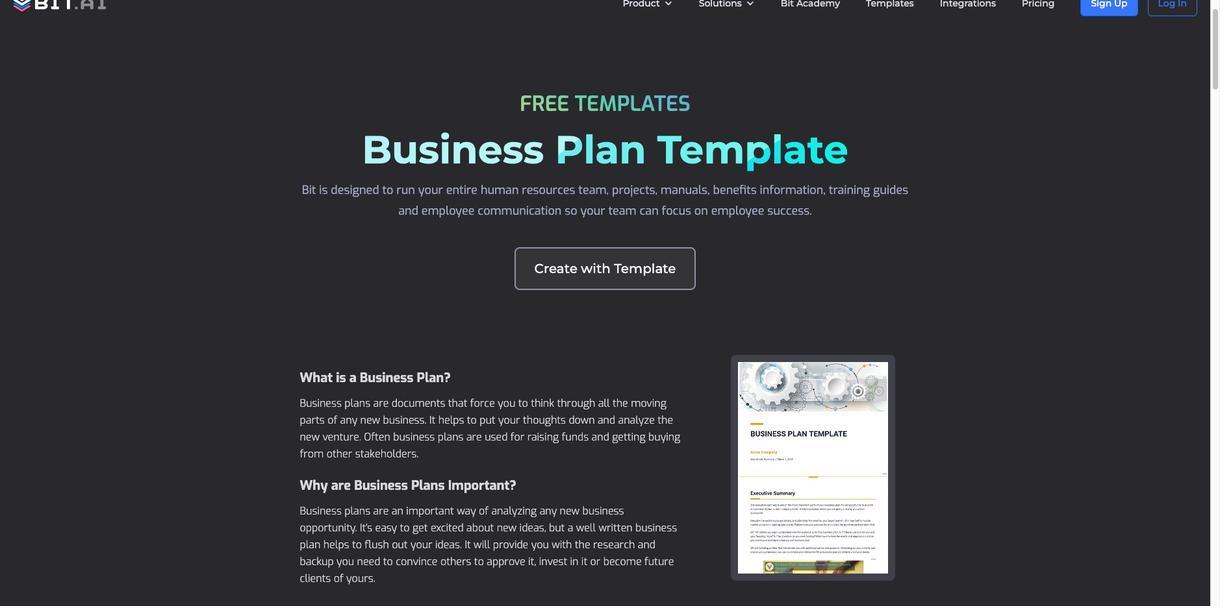 Task type: describe. For each thing, give the bounding box(es) containing it.
helps inside business plans are documents that force you to think through all the moving parts of any new business. it helps to put your thoughts down and analyze the new venture. often business plans are used for raising funds and getting buying from other stakeholders.
[[438, 414, 464, 428]]

communication
[[478, 203, 562, 219]]

thoughts
[[523, 414, 566, 428]]

free
[[520, 90, 569, 118]]

2 vertical spatial of
[[334, 572, 343, 586]]

for
[[511, 431, 525, 444]]

business plan template
[[362, 126, 848, 173]]

business plans are documents that force you to think through all the moving parts of any new business. it helps to put your thoughts down and analyze the new venture. often business plans are used for raising funds and getting buying from other stakeholders.
[[300, 397, 680, 461]]

stakeholders.
[[355, 448, 419, 461]]

written
[[599, 522, 633, 535]]

new up from in the left bottom of the page
[[300, 431, 320, 444]]

you inside business plans are documents that force you to think through all the moving parts of any new business. it helps to put your thoughts down and analyze the new venture. often business plans are used for raising funds and getting buying from other stakeholders.
[[498, 397, 515, 411]]

plan
[[300, 539, 321, 552]]

business for business plans are an important way of analyzing any new business opportunity. it's easy to get excited about new ideas, but a well written business plan helps to flush out your ideas. it will provide you with the research and backup you need to convince others to approve it, invest in it or become future clients of yours.
[[300, 505, 342, 518]]

important
[[406, 505, 454, 518]]

approve
[[487, 556, 525, 569]]

business.
[[383, 414, 427, 428]]

invest
[[539, 556, 567, 569]]

human
[[481, 183, 519, 198]]

used
[[485, 431, 508, 444]]

plans for excited
[[345, 505, 370, 518]]

provide
[[493, 539, 528, 552]]

any inside business plans are documents that force you to think through all the moving parts of any new business. it helps to put your thoughts down and analyze the new venture. often business plans are used for raising funds and getting buying from other stakeholders.
[[340, 414, 357, 428]]

business for business plan template
[[362, 126, 544, 173]]

1 horizontal spatial with
[[581, 261, 611, 277]]

team
[[608, 203, 637, 219]]

entire
[[446, 183, 478, 198]]

run
[[397, 183, 415, 198]]

think
[[531, 397, 554, 411]]

are inside business plans are an important way of analyzing any new business opportunity. it's easy to get excited about new ideas, but a well written business plan helps to flush out your ideas. it will provide you with the research and backup you need to convince others to approve it, invest in it or become future clients of yours.
[[373, 505, 389, 518]]

future
[[644, 556, 674, 569]]

business for business plans are documents that force you to think through all the moving parts of any new business. it helps to put your thoughts down and analyze the new venture. often business plans are used for raising funds and getting buying from other stakeholders.
[[300, 397, 342, 411]]

business plans are an important way of analyzing any new business opportunity. it's easy to get excited about new ideas, but a well written business plan helps to flush out your ideas. it will provide you with the research and backup you need to convince others to approve it, invest in it or become future clients of yours.
[[300, 505, 677, 586]]

new up the but
[[560, 505, 580, 518]]

create
[[534, 261, 578, 277]]

training
[[829, 183, 870, 198]]

bit is designed to run your entire human resources team, projects, manuals, benefits information, training guides and employee communication so your team can focus on employee success.
[[302, 183, 908, 219]]

need
[[357, 556, 380, 569]]

all
[[598, 397, 610, 411]]

1 vertical spatial business
[[582, 505, 624, 518]]

it inside business plans are an important way of analyzing any new business opportunity. it's easy to get excited about new ideas, but a well written business plan helps to flush out your ideas. it will provide you with the research and backup you need to convince others to approve it, invest in it or become future clients of yours.
[[465, 539, 471, 552]]

convince
[[396, 556, 438, 569]]

ideas,
[[520, 522, 546, 535]]

business plan template image
[[731, 355, 895, 582]]

with inside business plans are an important way of analyzing any new business opportunity. it's easy to get excited about new ideas, but a well written business plan helps to flush out your ideas. it will provide you with the research and backup you need to convince others to approve it, invest in it or become future clients of yours.
[[552, 539, 572, 552]]

what
[[300, 370, 333, 387]]

your inside business plans are documents that force you to think through all the moving parts of any new business. it helps to put your thoughts down and analyze the new venture. often business plans are used for raising funds and getting buying from other stakeholders.
[[498, 414, 520, 428]]

it,
[[528, 556, 536, 569]]

your right run
[[418, 183, 443, 198]]

templates
[[575, 90, 690, 118]]

2 image
[[664, 0, 673, 8]]

what is a business plan?
[[300, 370, 451, 387]]

through
[[557, 397, 595, 411]]

manuals,
[[661, 183, 710, 198]]

are down put
[[466, 431, 482, 444]]

and down 'all'
[[598, 414, 615, 428]]

put
[[480, 414, 495, 428]]

a inside business plans are an important way of analyzing any new business opportunity. it's easy to get excited about new ideas, but a well written business plan helps to flush out your ideas. it will provide you with the research and backup you need to convince others to approve it, invest in it or become future clients of yours.
[[568, 522, 573, 535]]

others
[[440, 556, 471, 569]]

that
[[448, 397, 467, 411]]

guides
[[873, 183, 908, 198]]

but
[[549, 522, 565, 535]]

often
[[364, 431, 390, 444]]

other
[[327, 448, 352, 461]]

why are business plans important?
[[300, 478, 516, 495]]

to down will
[[474, 556, 484, 569]]

it
[[581, 556, 587, 569]]

will
[[474, 539, 490, 552]]

and inside bit is designed to run your entire human resources team, projects, manuals, benefits information, training guides and employee communication so your team can focus on employee success.
[[398, 203, 418, 219]]

and inside business plans are an important way of analyzing any new business opportunity. it's easy to get excited about new ideas, but a well written business plan helps to flush out your ideas. it will provide you with the research and backup you need to convince others to approve it, invest in it or become future clients of yours.
[[638, 539, 656, 552]]

team,
[[578, 183, 609, 198]]

or
[[590, 556, 601, 569]]

benefits
[[713, 183, 757, 198]]

business inside business plans are documents that force you to think through all the moving parts of any new business. it helps to put your thoughts down and analyze the new venture. often business plans are used for raising funds and getting buying from other stakeholders.
[[393, 431, 435, 444]]

excited
[[431, 522, 464, 535]]

to left think
[[518, 397, 528, 411]]

flush
[[365, 539, 389, 552]]

designed
[[331, 183, 379, 198]]

projects,
[[612, 183, 658, 198]]

it's
[[360, 522, 372, 535]]

get
[[412, 522, 428, 535]]

it inside business plans are documents that force you to think through all the moving parts of any new business. it helps to put your thoughts down and analyze the new venture. often business plans are used for raising funds and getting buying from other stakeholders.
[[429, 414, 435, 428]]

documents
[[392, 397, 445, 411]]

force
[[470, 397, 495, 411]]

raising
[[527, 431, 559, 444]]

to left put
[[467, 414, 477, 428]]

resources
[[522, 183, 575, 198]]



Task type: locate. For each thing, give the bounding box(es) containing it.
business up opportunity.
[[300, 505, 342, 518]]

helps inside business plans are an important way of analyzing any new business opportunity. it's easy to get excited about new ideas, but a well written business plan helps to flush out your ideas. it will provide you with the research and backup you need to convince others to approve it, invest in it or become future clients of yours.
[[323, 539, 349, 552]]

1 vertical spatial you
[[531, 539, 549, 552]]

getting
[[612, 431, 646, 444]]

plans
[[345, 397, 370, 411], [438, 431, 464, 444], [345, 505, 370, 518]]

the up buying
[[658, 414, 673, 428]]

you right the force
[[498, 397, 515, 411]]

1 vertical spatial the
[[658, 414, 673, 428]]

clients
[[300, 572, 331, 586]]

plan
[[555, 126, 646, 173]]

0 vertical spatial the
[[613, 397, 628, 411]]

is for what
[[336, 370, 346, 387]]

ideas.
[[435, 539, 462, 552]]

your inside business plans are an important way of analyzing any new business opportunity. it's easy to get excited about new ideas, but a well written business plan helps to flush out your ideas. it will provide you with the research and backup you need to convince others to approve it, invest in it or become future clients of yours.
[[411, 539, 432, 552]]

way
[[457, 505, 476, 518]]

it down the documents
[[429, 414, 435, 428]]

0 horizontal spatial you
[[337, 556, 354, 569]]

important?
[[448, 478, 516, 495]]

down
[[569, 414, 595, 428]]

backup
[[300, 556, 334, 569]]

from
[[300, 448, 324, 461]]

banner
[[0, 0, 1210, 23]]

plans down that
[[438, 431, 464, 444]]

create with template link
[[515, 248, 696, 290]]

you down ideas,
[[531, 539, 549, 552]]

are down what is a business plan?
[[373, 397, 389, 411]]

research
[[593, 539, 635, 552]]

your down get
[[411, 539, 432, 552]]

business up entire
[[362, 126, 544, 173]]

plan?
[[417, 370, 451, 387]]

0 vertical spatial of
[[328, 414, 337, 428]]

well
[[576, 522, 596, 535]]

are left an
[[373, 505, 389, 518]]

new up provide
[[497, 522, 517, 535]]

plans up it's
[[345, 505, 370, 518]]

1 horizontal spatial helps
[[438, 414, 464, 428]]

0 vertical spatial is
[[319, 183, 328, 198]]

template for business plan template
[[657, 126, 848, 173]]

an
[[392, 505, 403, 518]]

1 horizontal spatial it
[[465, 539, 471, 552]]

a right what
[[349, 370, 356, 387]]

2 image
[[746, 0, 755, 8]]

0 vertical spatial any
[[340, 414, 357, 428]]

1 vertical spatial of
[[479, 505, 489, 518]]

template for create with template
[[614, 261, 676, 277]]

2 horizontal spatial the
[[658, 414, 673, 428]]

of up venture.
[[328, 414, 337, 428]]

business up parts
[[300, 397, 342, 411]]

1 vertical spatial helps
[[323, 539, 349, 552]]

buying
[[648, 431, 680, 444]]

1 horizontal spatial employee
[[711, 203, 764, 219]]

to right 'need'
[[383, 556, 393, 569]]

employee down entire
[[421, 203, 475, 219]]

focus
[[662, 203, 691, 219]]

analyzing
[[491, 505, 537, 518]]

template up benefits at the top
[[657, 126, 848, 173]]

is right bit
[[319, 183, 328, 198]]

0 vertical spatial it
[[429, 414, 435, 428]]

helps down that
[[438, 414, 464, 428]]

2 horizontal spatial business
[[635, 522, 677, 535]]

1 horizontal spatial any
[[540, 505, 557, 518]]

0 horizontal spatial helps
[[323, 539, 349, 552]]

your down the team, in the left top of the page
[[580, 203, 605, 219]]

plans down what is a business plan?
[[345, 397, 370, 411]]

2 vertical spatial you
[[337, 556, 354, 569]]

information,
[[760, 183, 826, 198]]

are
[[373, 397, 389, 411], [466, 431, 482, 444], [331, 478, 351, 495], [373, 505, 389, 518]]

the inside business plans are an important way of analyzing any new business opportunity. it's easy to get excited about new ideas, but a well written business plan helps to flush out your ideas. it will provide you with the research and backup you need to convince others to approve it, invest in it or become future clients of yours.
[[575, 539, 590, 552]]

employee
[[421, 203, 475, 219], [711, 203, 764, 219]]

bit
[[302, 183, 316, 198]]

is for bit
[[319, 183, 328, 198]]

1 vertical spatial it
[[465, 539, 471, 552]]

become
[[603, 556, 642, 569]]

with right create
[[581, 261, 611, 277]]

1 vertical spatial with
[[552, 539, 572, 552]]

it
[[429, 414, 435, 428], [465, 539, 471, 552]]

business up written
[[582, 505, 624, 518]]

to down it's
[[352, 539, 362, 552]]

1 vertical spatial any
[[540, 505, 557, 518]]

of inside business plans are documents that force you to think through all the moving parts of any new business. it helps to put your thoughts down and analyze the new venture. often business plans are used for raising funds and getting buying from other stakeholders.
[[328, 414, 337, 428]]

to left run
[[382, 183, 393, 198]]

0 vertical spatial a
[[349, 370, 356, 387]]

1 horizontal spatial you
[[498, 397, 515, 411]]

0 vertical spatial business
[[393, 431, 435, 444]]

business inside business plans are an important way of analyzing any new business opportunity. it's easy to get excited about new ideas, but a well written business plan helps to flush out your ideas. it will provide you with the research and backup you need to convince others to approve it, invest in it or become future clients of yours.
[[300, 505, 342, 518]]

0 vertical spatial template
[[657, 126, 848, 173]]

new
[[360, 414, 380, 428], [300, 431, 320, 444], [560, 505, 580, 518], [497, 522, 517, 535]]

opportunity.
[[300, 522, 357, 535]]

create with template
[[534, 261, 676, 277]]

venture.
[[323, 431, 361, 444]]

template down can
[[614, 261, 676, 277]]

it left will
[[465, 539, 471, 552]]

plans
[[411, 478, 445, 495]]

funds
[[562, 431, 589, 444]]

helps
[[438, 414, 464, 428], [323, 539, 349, 552]]

2 vertical spatial business
[[635, 522, 677, 535]]

about
[[467, 522, 494, 535]]

to left get
[[400, 522, 410, 535]]

with
[[581, 261, 611, 277], [552, 539, 572, 552]]

success.
[[767, 203, 812, 219]]

free templates
[[520, 90, 690, 118]]

so
[[565, 203, 577, 219]]

1 horizontal spatial a
[[568, 522, 573, 535]]

0 horizontal spatial with
[[552, 539, 572, 552]]

analyze
[[618, 414, 655, 428]]

2 vertical spatial the
[[575, 539, 590, 552]]

in
[[570, 556, 579, 569]]

1 vertical spatial a
[[568, 522, 573, 535]]

2 vertical spatial plans
[[345, 505, 370, 518]]

business
[[393, 431, 435, 444], [582, 505, 624, 518], [635, 522, 677, 535]]

0 vertical spatial with
[[581, 261, 611, 277]]

any up the but
[[540, 505, 557, 518]]

0 vertical spatial plans
[[345, 397, 370, 411]]

a
[[349, 370, 356, 387], [568, 522, 573, 535]]

easy
[[375, 522, 397, 535]]

0 vertical spatial you
[[498, 397, 515, 411]]

2 horizontal spatial you
[[531, 539, 549, 552]]

parts
[[300, 414, 325, 428]]

any up venture.
[[340, 414, 357, 428]]

of
[[328, 414, 337, 428], [479, 505, 489, 518], [334, 572, 343, 586]]

plans inside business plans are an important way of analyzing any new business opportunity. it's easy to get excited about new ideas, but a well written business plan helps to flush out your ideas. it will provide you with the research and backup you need to convince others to approve it, invest in it or become future clients of yours.
[[345, 505, 370, 518]]

out
[[392, 539, 408, 552]]

0 horizontal spatial a
[[349, 370, 356, 387]]

business up the documents
[[360, 370, 414, 387]]

new up often
[[360, 414, 380, 428]]

and down run
[[398, 203, 418, 219]]

any inside business plans are an important way of analyzing any new business opportunity. it's easy to get excited about new ideas, but a well written business plan helps to flush out your ideas. it will provide you with the research and backup you need to convince others to approve it, invest in it or become future clients of yours.
[[540, 505, 557, 518]]

you up yours.
[[337, 556, 354, 569]]

0 horizontal spatial business
[[393, 431, 435, 444]]

any
[[340, 414, 357, 428], [540, 505, 557, 518]]

1 vertical spatial is
[[336, 370, 346, 387]]

yours.
[[346, 572, 375, 586]]

is inside bit is designed to run your entire human resources team, projects, manuals, benefits information, training guides and employee communication so your team can focus on employee success.
[[319, 183, 328, 198]]

1 vertical spatial template
[[614, 261, 676, 277]]

1 employee from the left
[[421, 203, 475, 219]]

the right 'all'
[[613, 397, 628, 411]]

can
[[640, 203, 659, 219]]

is right what
[[336, 370, 346, 387]]

template
[[657, 126, 848, 173], [614, 261, 676, 277]]

2 employee from the left
[[711, 203, 764, 219]]

of up about
[[479, 505, 489, 518]]

moving
[[631, 397, 667, 411]]

why
[[300, 478, 328, 495]]

and up future
[[638, 539, 656, 552]]

are right why
[[331, 478, 351, 495]]

0 horizontal spatial is
[[319, 183, 328, 198]]

business up future
[[635, 522, 677, 535]]

plans for new
[[345, 397, 370, 411]]

the up it at the left bottom of page
[[575, 539, 590, 552]]

1 vertical spatial plans
[[438, 431, 464, 444]]

employee down benefits at the top
[[711, 203, 764, 219]]

business inside business plans are documents that force you to think through all the moving parts of any new business. it helps to put your thoughts down and analyze the new venture. often business plans are used for raising funds and getting buying from other stakeholders.
[[300, 397, 342, 411]]

is
[[319, 183, 328, 198], [336, 370, 346, 387]]

your
[[418, 183, 443, 198], [580, 203, 605, 219], [498, 414, 520, 428], [411, 539, 432, 552]]

1 horizontal spatial is
[[336, 370, 346, 387]]

0 horizontal spatial employee
[[421, 203, 475, 219]]

business down business.
[[393, 431, 435, 444]]

the
[[613, 397, 628, 411], [658, 414, 673, 428], [575, 539, 590, 552]]

0 horizontal spatial the
[[575, 539, 590, 552]]

0 horizontal spatial any
[[340, 414, 357, 428]]

to inside bit is designed to run your entire human resources team, projects, manuals, benefits information, training guides and employee communication so your team can focus on employee success.
[[382, 183, 393, 198]]

with down the but
[[552, 539, 572, 552]]

on
[[694, 203, 708, 219]]

0 horizontal spatial it
[[429, 414, 435, 428]]

1 horizontal spatial business
[[582, 505, 624, 518]]

business up an
[[354, 478, 408, 495]]

and down 'down'
[[592, 431, 609, 444]]

of left yours.
[[334, 572, 343, 586]]

a right the but
[[568, 522, 573, 535]]

and
[[398, 203, 418, 219], [598, 414, 615, 428], [592, 431, 609, 444], [638, 539, 656, 552]]

your up for
[[498, 414, 520, 428]]

helps down opportunity.
[[323, 539, 349, 552]]

0 vertical spatial helps
[[438, 414, 464, 428]]

navigation
[[610, 0, 1210, 23]]

1 horizontal spatial the
[[613, 397, 628, 411]]



Task type: vqa. For each thing, say whether or not it's contained in the screenshot.
taken
no



